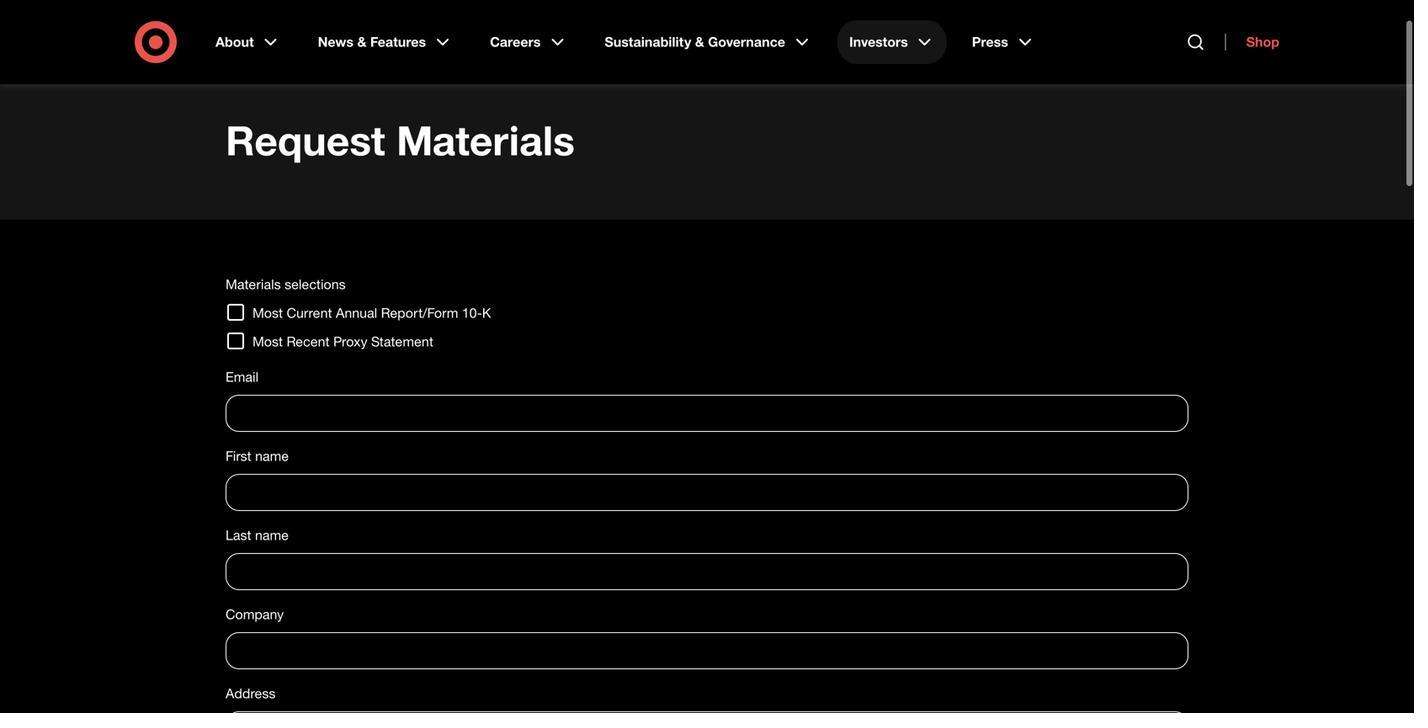 Task type: locate. For each thing, give the bounding box(es) containing it.
last
[[226, 527, 251, 543]]

about
[[216, 34, 254, 50]]

last name
[[226, 527, 289, 543]]

sustainability & governance link
[[593, 20, 824, 64]]

company
[[226, 606, 284, 623]]

shop
[[1246, 34, 1280, 50]]

0 horizontal spatial materials
[[226, 276, 281, 293]]

news
[[318, 34, 354, 50]]

0 vertical spatial name
[[255, 448, 289, 464]]

0 vertical spatial most
[[253, 305, 283, 321]]

press link
[[960, 20, 1047, 64]]

& inside news & features link
[[357, 34, 367, 50]]

0 horizontal spatial &
[[357, 34, 367, 50]]

most right most recent proxy statement checkbox
[[253, 333, 283, 350]]

request
[[226, 116, 385, 165]]

governance
[[708, 34, 785, 50]]

Last name text field
[[226, 553, 1189, 590]]

2 & from the left
[[695, 34, 704, 50]]

annual
[[336, 305, 377, 321]]

most right most current annual report/form 10-k option on the top left of page
[[253, 305, 283, 321]]

1 vertical spatial name
[[255, 527, 289, 543]]

& right news
[[357, 34, 367, 50]]

first name
[[226, 448, 289, 464]]

Most Current Annual Report/Form 10-K checkbox
[[226, 302, 246, 322]]

most
[[253, 305, 283, 321], [253, 333, 283, 350]]

0 vertical spatial materials
[[396, 116, 575, 165]]

careers
[[490, 34, 541, 50]]

&
[[357, 34, 367, 50], [695, 34, 704, 50]]

& inside sustainability & governance link
[[695, 34, 704, 50]]

10-
[[462, 305, 482, 321]]

most current annual report/form 10-k
[[253, 305, 491, 321]]

first
[[226, 448, 251, 464]]

name right last
[[255, 527, 289, 543]]

news & features link
[[306, 20, 465, 64]]

1 & from the left
[[357, 34, 367, 50]]

name right "first"
[[255, 448, 289, 464]]

proxy
[[333, 333, 367, 350]]

First name text field
[[226, 474, 1189, 511]]

2 most from the top
[[253, 333, 283, 350]]

1 most from the top
[[253, 305, 283, 321]]

name for first name
[[255, 448, 289, 464]]

careers link
[[478, 20, 579, 64]]

& for governance
[[695, 34, 704, 50]]

materials
[[396, 116, 575, 165], [226, 276, 281, 293]]

most for most current annual report/form 10-k
[[253, 305, 283, 321]]

& for features
[[357, 34, 367, 50]]

& left the governance
[[695, 34, 704, 50]]

name
[[255, 448, 289, 464], [255, 527, 289, 543]]

investors link
[[838, 20, 947, 64]]

about link
[[204, 20, 293, 64]]

name for last name
[[255, 527, 289, 543]]

request materials
[[226, 116, 575, 165]]

materials selections
[[226, 276, 346, 293]]

sustainability
[[605, 34, 691, 50]]

1 horizontal spatial materials
[[396, 116, 575, 165]]

1 horizontal spatial &
[[695, 34, 704, 50]]

1 vertical spatial most
[[253, 333, 283, 350]]

press
[[972, 34, 1008, 50]]



Task type: vqa. For each thing, say whether or not it's contained in the screenshot.
Current
yes



Task type: describe. For each thing, give the bounding box(es) containing it.
most for most recent proxy statement
[[253, 333, 283, 350]]

Address text field
[[226, 711, 1189, 713]]

most recent proxy statement
[[253, 333, 433, 350]]

news & features
[[318, 34, 426, 50]]

1 vertical spatial materials
[[226, 276, 281, 293]]

investors
[[849, 34, 908, 50]]

email
[[226, 369, 259, 385]]

features
[[370, 34, 426, 50]]

k
[[482, 305, 491, 321]]

shop link
[[1225, 34, 1280, 51]]

Most Recent Proxy Statement checkbox
[[226, 331, 246, 351]]

sustainability & governance
[[605, 34, 785, 50]]

report/form
[[381, 305, 458, 321]]

statement
[[371, 333, 433, 350]]

Company text field
[[226, 632, 1189, 669]]

address
[[226, 685, 276, 702]]

selections
[[285, 276, 346, 293]]

current
[[287, 305, 332, 321]]

Email email field
[[226, 395, 1189, 432]]

recent
[[287, 333, 330, 350]]



